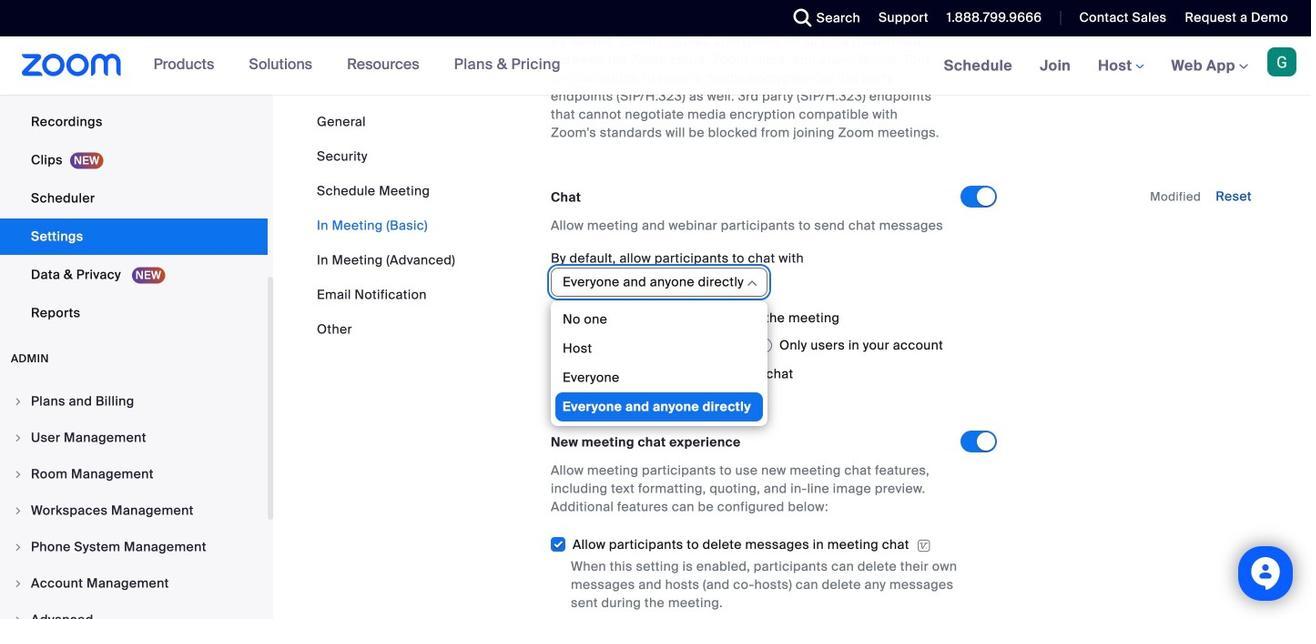 Task type: locate. For each thing, give the bounding box(es) containing it.
7 menu item from the top
[[0, 603, 268, 619]]

right image
[[13, 396, 24, 407], [13, 433, 24, 444], [13, 469, 24, 480], [13, 506, 24, 517], [13, 578, 24, 589], [13, 615, 24, 619]]

2 menu item from the top
[[0, 421, 268, 455]]

application
[[910, 535, 932, 554]]

menu bar
[[317, 113, 456, 339]]

right image
[[13, 542, 24, 553]]

admin menu menu
[[0, 384, 268, 619]]

side navigation navigation
[[0, 0, 273, 619]]

allow users to save chats from the meeting option group
[[573, 331, 961, 360]]

right image for 4th menu item from the bottom of the admin menu menu
[[13, 506, 24, 517]]

banner
[[0, 36, 1312, 96]]

right image for seventh menu item from the bottom of the admin menu menu
[[13, 396, 24, 407]]

right image for fifth menu item from the bottom
[[13, 469, 24, 480]]

3 menu item from the top
[[0, 457, 268, 492]]

3 right image from the top
[[13, 469, 24, 480]]

2 right image from the top
[[13, 433, 24, 444]]

hide options image
[[745, 276, 760, 290]]

menu item
[[0, 384, 268, 419], [0, 421, 268, 455], [0, 457, 268, 492], [0, 494, 268, 528], [0, 530, 268, 565], [0, 567, 268, 601], [0, 603, 268, 619]]

1 right image from the top
[[13, 396, 24, 407]]

4 right image from the top
[[13, 506, 24, 517]]

6 right image from the top
[[13, 615, 24, 619]]

zoom logo image
[[22, 54, 122, 77]]

list box
[[556, 305, 763, 422]]

5 right image from the top
[[13, 578, 24, 589]]



Task type: describe. For each thing, give the bounding box(es) containing it.
product information navigation
[[140, 36, 575, 95]]

right image for 7th menu item from the top of the admin menu menu
[[13, 615, 24, 619]]

right image for second menu item from the top
[[13, 433, 24, 444]]

1 menu item from the top
[[0, 384, 268, 419]]

meetings navigation
[[931, 36, 1312, 96]]

6 menu item from the top
[[0, 567, 268, 601]]

5 menu item from the top
[[0, 530, 268, 565]]

personal menu menu
[[0, 0, 268, 333]]

right image for 2nd menu item from the bottom of the admin menu menu
[[13, 578, 24, 589]]

profile picture image
[[1268, 47, 1297, 77]]

4 menu item from the top
[[0, 494, 268, 528]]



Task type: vqa. For each thing, say whether or not it's contained in the screenshot.
"alert"
no



